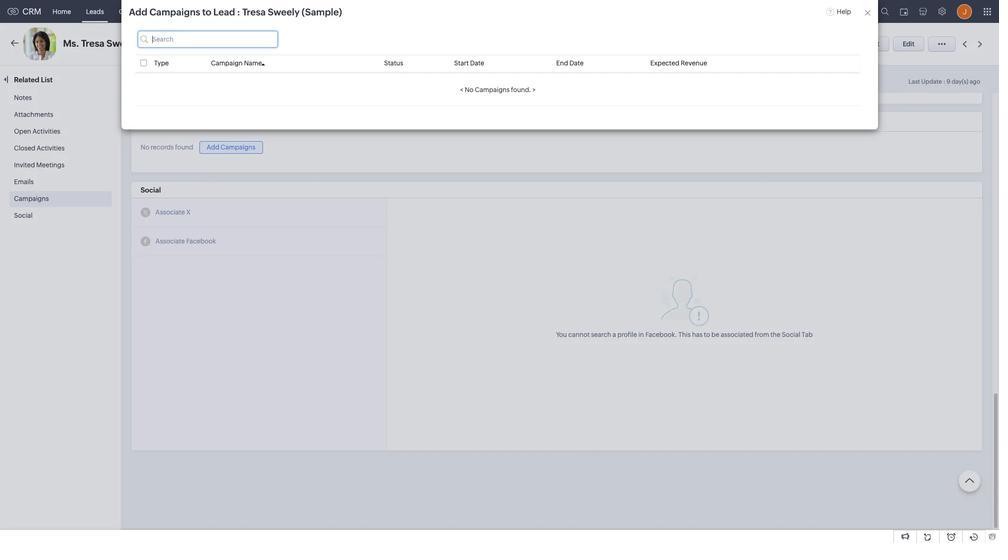 Task type: locate. For each thing, give the bounding box(es) containing it.
2 date from the left
[[570, 59, 584, 67]]

attachments link
[[14, 111, 53, 118]]

1 horizontal spatial no
[[465, 86, 474, 93]]

0 horizontal spatial to
[[202, 7, 211, 17]]

no right <
[[465, 86, 474, 93]]

leads
[[86, 8, 104, 15]]

be
[[712, 331, 720, 338]]

this
[[679, 331, 691, 338]]

1 horizontal spatial :
[[944, 78, 946, 85]]

0 horizontal spatial social
[[14, 212, 33, 219]]

ms. tresa sweely (sample) - morlong associates
[[63, 38, 251, 49]]

date right end
[[570, 59, 584, 67]]

list
[[41, 76, 53, 84]]

social down campaigns link
[[14, 212, 33, 219]]

from
[[755, 331, 770, 338]]

associate down associate x
[[156, 238, 185, 245]]

facebook down x
[[186, 238, 216, 245]]

ago
[[970, 78, 981, 85]]

calls link
[[305, 0, 334, 23]]

social
[[141, 186, 161, 194], [14, 212, 33, 219], [782, 331, 801, 338]]

0 vertical spatial add
[[129, 7, 147, 17]]

accounts link
[[154, 0, 198, 23]]

leads link
[[79, 0, 112, 23]]

ms.
[[63, 38, 79, 49]]

status link
[[384, 59, 403, 67]]

social right "the"
[[782, 331, 801, 338]]

end
[[556, 59, 568, 67]]

sweely
[[268, 7, 300, 17], [107, 38, 139, 49]]

lead
[[213, 7, 235, 17]]

associate for x
[[156, 209, 185, 216]]

1 horizontal spatial date
[[570, 59, 584, 67]]

0 vertical spatial to
[[202, 7, 211, 17]]

add for add campaigns to lead  :  tresa sweely (sample)
[[129, 7, 147, 17]]

records
[[151, 144, 174, 151]]

to left lead
[[202, 7, 211, 17]]

update
[[922, 78, 943, 85]]

0 horizontal spatial meetings
[[36, 161, 65, 169]]

associate
[[156, 209, 185, 216], [156, 238, 185, 245]]

0 horizontal spatial tresa
[[81, 38, 105, 49]]

no
[[465, 86, 474, 93], [141, 144, 149, 151]]

activities up the closed activities link
[[32, 128, 60, 135]]

1 date from the left
[[470, 59, 484, 67]]

day(s)
[[952, 78, 969, 85]]

timeline
[[193, 75, 221, 83]]

2 vertical spatial social
[[782, 331, 801, 338]]

0 horizontal spatial facebook
[[186, 238, 216, 245]]

activities
[[32, 128, 60, 135], [37, 144, 65, 152]]

tasks
[[237, 8, 254, 15]]

campaigns link
[[14, 195, 49, 202]]

0 vertical spatial activities
[[32, 128, 60, 135]]

>
[[533, 86, 536, 93]]

1 horizontal spatial add
[[207, 143, 219, 151]]

facebook
[[186, 238, 216, 245], [646, 331, 675, 338]]

activities up invited meetings
[[37, 144, 65, 152]]

1 vertical spatial sweely
[[107, 38, 139, 49]]

add for add campaigns
[[207, 143, 219, 151]]

convert
[[855, 40, 880, 48]]

tresa
[[242, 7, 266, 17], [81, 38, 105, 49]]

campaigns
[[149, 7, 200, 17], [475, 86, 510, 93], [221, 143, 256, 151], [14, 195, 49, 202]]

1 vertical spatial add
[[207, 143, 219, 151]]

1 horizontal spatial social
[[141, 186, 161, 194]]

date right start
[[470, 59, 484, 67]]

0 horizontal spatial :
[[237, 7, 240, 17]]

(sample)
[[302, 7, 342, 17], [141, 38, 181, 49]]

1 horizontal spatial tresa
[[242, 7, 266, 17]]

previous record image
[[963, 41, 968, 47]]

2 horizontal spatial social
[[782, 331, 801, 338]]

tresa right lead
[[242, 7, 266, 17]]

add up the ms. tresa sweely (sample) - morlong associates
[[129, 7, 147, 17]]

2 associate from the top
[[156, 238, 185, 245]]

no left records
[[141, 144, 149, 151]]

calendar image
[[901, 8, 909, 15]]

: left 9
[[944, 78, 946, 85]]

1 vertical spatial tresa
[[81, 38, 105, 49]]

crm link
[[7, 7, 41, 16]]

search
[[592, 331, 612, 338]]

1 vertical spatial associate
[[156, 238, 185, 245]]

associates
[[216, 40, 251, 48]]

add right found
[[207, 143, 219, 151]]

social link
[[14, 212, 33, 219]]

tresa right 'ms.'
[[81, 38, 105, 49]]

type link
[[154, 59, 169, 67]]

sweely left calls
[[268, 7, 300, 17]]

0 vertical spatial facebook
[[186, 238, 216, 245]]

accounts
[[162, 8, 191, 15]]

Search text field
[[138, 31, 278, 48]]

: right lead
[[237, 7, 240, 17]]

date
[[470, 59, 484, 67], [570, 59, 584, 67]]

0 horizontal spatial no
[[141, 144, 149, 151]]

<
[[460, 86, 464, 93]]

date for start date
[[470, 59, 484, 67]]

cannot
[[569, 331, 590, 338]]

revenue
[[681, 59, 708, 67]]

1 horizontal spatial sweely
[[268, 7, 300, 17]]

meetings left calls
[[269, 8, 297, 15]]

start
[[454, 59, 469, 67]]

0 vertical spatial social
[[141, 186, 161, 194]]

0 vertical spatial (sample)
[[302, 7, 342, 17]]

1 vertical spatial no
[[141, 144, 149, 151]]

associate left x
[[156, 209, 185, 216]]

1 vertical spatial activities
[[37, 144, 65, 152]]

deals
[[206, 8, 222, 15]]

0 vertical spatial meetings
[[269, 8, 297, 15]]

convert button
[[845, 36, 890, 51]]

invited
[[14, 161, 35, 169]]

0 horizontal spatial add
[[129, 7, 147, 17]]

edit
[[904, 40, 915, 48]]

1 horizontal spatial to
[[705, 331, 711, 338]]

0 vertical spatial associate
[[156, 209, 185, 216]]

meetings down the closed activities link
[[36, 161, 65, 169]]

add
[[129, 7, 147, 17], [207, 143, 219, 151]]

to left be at the right
[[705, 331, 711, 338]]

expected revenue
[[651, 59, 708, 67]]

0 vertical spatial sweely
[[268, 7, 300, 17]]

1 associate from the top
[[156, 209, 185, 216]]

social up associate x
[[141, 186, 161, 194]]

associate x
[[156, 209, 191, 216]]

1 vertical spatial social
[[14, 212, 33, 219]]

last
[[909, 78, 921, 85]]

open activities
[[14, 128, 60, 135]]

facebook right in on the bottom of the page
[[646, 331, 675, 338]]

0 horizontal spatial date
[[470, 59, 484, 67]]

related list
[[14, 76, 54, 84]]

1 horizontal spatial facebook
[[646, 331, 675, 338]]

related
[[14, 76, 39, 84]]

add campaigns to lead  :  tresa sweely (sample)
[[129, 7, 342, 17]]

1 vertical spatial meetings
[[36, 161, 65, 169]]

activities for open activities
[[32, 128, 60, 135]]

overview link
[[142, 75, 173, 83]]

0 horizontal spatial (sample)
[[141, 38, 181, 49]]

sweely down contacts
[[107, 38, 139, 49]]

notes link
[[14, 94, 32, 101]]

campaign name link
[[211, 59, 265, 67]]

in
[[639, 331, 645, 338]]



Task type: describe. For each thing, give the bounding box(es) containing it.
contacts link
[[112, 0, 154, 23]]

expected revenue link
[[651, 59, 708, 67]]

open
[[14, 128, 31, 135]]

start date
[[454, 59, 484, 67]]

attachments
[[14, 111, 53, 118]]

.
[[675, 331, 678, 338]]

found
[[175, 144, 193, 151]]

1 vertical spatial (sample)
[[141, 38, 181, 49]]

home
[[53, 8, 71, 15]]

9
[[947, 78, 951, 85]]

tasks link
[[230, 0, 261, 23]]

status
[[384, 59, 403, 67]]

a
[[613, 331, 617, 338]]

meetings link
[[261, 0, 305, 23]]

morlong
[[187, 40, 214, 48]]

you cannot search a profile in facebook . this has to be associated from the social tab
[[557, 331, 813, 338]]

end date
[[556, 59, 584, 67]]

add campaigns link
[[199, 141, 263, 154]]

timeline link
[[193, 75, 221, 83]]

open activities link
[[14, 128, 60, 135]]

0 horizontal spatial sweely
[[107, 38, 139, 49]]

you
[[557, 331, 567, 338]]

help
[[837, 8, 852, 15]]

1 horizontal spatial meetings
[[269, 8, 297, 15]]

overview
[[142, 75, 173, 83]]

notes
[[14, 94, 32, 101]]

campaign name
[[211, 59, 262, 67]]

edit button
[[894, 36, 925, 51]]

associated
[[721, 331, 754, 338]]

date for end date
[[570, 59, 584, 67]]

type
[[154, 59, 169, 67]]

emails
[[14, 178, 34, 186]]

invited meetings link
[[14, 161, 65, 169]]

free upgrade
[[811, 4, 838, 18]]

0 vertical spatial no
[[465, 86, 474, 93]]

closed activities
[[14, 144, 65, 152]]

closed
[[14, 144, 35, 152]]

last update : 9 day(s) ago
[[909, 78, 981, 85]]

activities for closed activities
[[37, 144, 65, 152]]

next record image
[[979, 41, 985, 47]]

1 vertical spatial facebook
[[646, 331, 675, 338]]

no records found
[[141, 144, 193, 151]]

has
[[693, 331, 703, 338]]

calls
[[312, 8, 327, 15]]

1 horizontal spatial (sample)
[[302, 7, 342, 17]]

associate for facebook
[[156, 238, 185, 245]]

reports
[[342, 8, 366, 15]]

reports link
[[334, 0, 373, 23]]

closed activities link
[[14, 144, 65, 152]]

expected
[[651, 59, 680, 67]]

x
[[186, 209, 191, 216]]

crm
[[22, 7, 41, 16]]

1 vertical spatial :
[[944, 78, 946, 85]]

associate facebook
[[156, 238, 216, 245]]

tab
[[802, 331, 813, 338]]

add campaigns
[[207, 143, 256, 151]]

home link
[[45, 0, 79, 23]]

invited meetings
[[14, 161, 65, 169]]

contacts
[[119, 8, 147, 15]]

start date link
[[454, 59, 484, 67]]

emails link
[[14, 178, 34, 186]]

campaign
[[211, 59, 243, 67]]

< no campaigns found. >
[[460, 86, 536, 93]]

deals link
[[198, 0, 230, 23]]

found.
[[511, 86, 531, 93]]

upgrade
[[811, 12, 838, 18]]

profile
[[618, 331, 638, 338]]

the
[[771, 331, 781, 338]]

end date link
[[556, 59, 584, 67]]

0 vertical spatial tresa
[[242, 7, 266, 17]]

help link
[[827, 8, 852, 15]]

free
[[819, 4, 831, 11]]

1 vertical spatial to
[[705, 331, 711, 338]]

name
[[244, 59, 262, 67]]

0 vertical spatial :
[[237, 7, 240, 17]]

-
[[183, 40, 185, 48]]



Task type: vqa. For each thing, say whether or not it's contained in the screenshot.
Reports
yes



